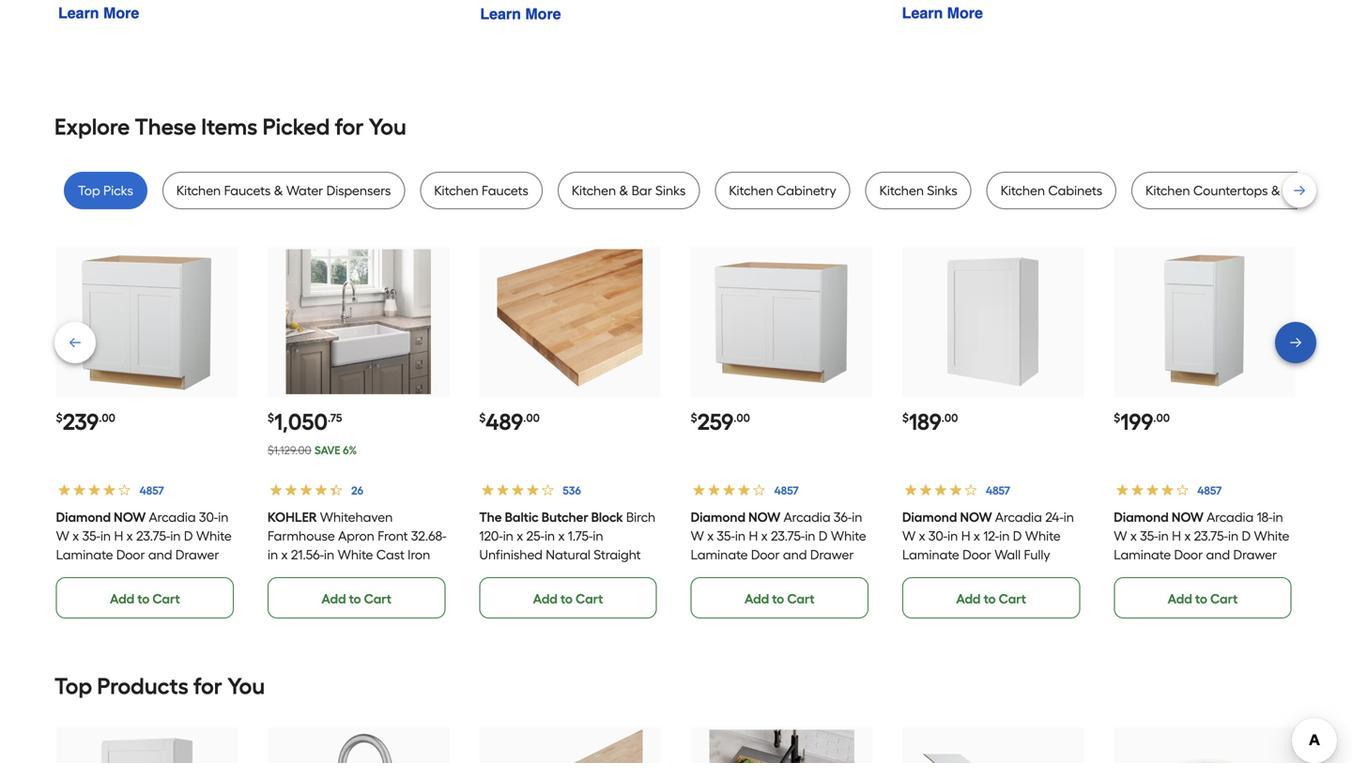 Task type: locate. For each thing, give the bounding box(es) containing it.
1 add to cart link from the left
[[56, 578, 234, 619]]

$
[[56, 411, 63, 425], [268, 411, 274, 425], [479, 411, 486, 425], [691, 411, 698, 425], [903, 411, 909, 425], [1115, 411, 1121, 425]]

block up 1.75-
[[592, 510, 624, 526]]

4 diamond now from the left
[[1115, 510, 1205, 526]]

base
[[56, 566, 85, 582], [691, 566, 720, 582], [1115, 566, 1144, 582]]

and inside arcadia 30-in w x 35-in h x 23.75-in d white laminate door and drawer base fully assembled cabinet (recessed panel shaker door style)
[[148, 547, 172, 563]]

d inside the arcadia 36-in w x 35-in h x 23.75-in d white laminate door and drawer base fully assembled cabinet (recessed panel shaker door style)
[[819, 528, 828, 544]]

d inside arcadia 24-in w x 30-in h x 12-in d white laminate door wall fully assembled cabinet (recessed panel shaker door style)
[[1014, 528, 1023, 544]]

1 assembled from the left
[[118, 566, 184, 582]]

1 horizontal spatial faucets
[[482, 183, 529, 198]]

fully inside arcadia 24-in w x 30-in h x 12-in d white laminate door wall fully assembled cabinet (recessed panel shaker door style)
[[1025, 547, 1051, 563]]

x
[[73, 528, 79, 544], [127, 528, 133, 544], [517, 528, 523, 544], [559, 528, 565, 544], [708, 528, 714, 544], [762, 528, 768, 544], [919, 528, 926, 544], [974, 528, 981, 544], [1131, 528, 1138, 544], [1185, 528, 1192, 544], [281, 547, 288, 563]]

farmhouse
[[268, 528, 335, 544]]

add to cart link inside 189 list item
[[903, 578, 1081, 619]]

4 arcadia from the left
[[1207, 510, 1255, 526]]

3 now from the left
[[961, 510, 993, 526]]

3 arcadia from the left
[[996, 510, 1043, 526]]

3 diamond from the left
[[903, 510, 958, 526]]

1 horizontal spatial and
[[783, 547, 808, 563]]

d
[[184, 528, 193, 544], [819, 528, 828, 544], [1014, 528, 1023, 544], [1243, 528, 1252, 544]]

to for 199
[[1196, 591, 1208, 607]]

1 vertical spatial diamond now arcadia 24-in w x 30-in h x 12-in d white laminate door wall fully assembled cabinet (recessed panel shaker door style) image
[[75, 731, 220, 764]]

top for top picks
[[78, 183, 100, 198]]

laminate for 189
[[903, 547, 960, 563]]

laminate inside arcadia 24-in w x 30-in h x 12-in d white laminate door wall fully assembled cabinet (recessed panel shaker door style)
[[903, 547, 960, 563]]

add to cart for 199
[[1168, 591, 1239, 607]]

489 list item
[[479, 247, 661, 619]]

style) for 259
[[691, 604, 724, 620]]

diamond now inside 189 list item
[[903, 510, 993, 526]]

3 add to cart from the left
[[533, 591, 603, 607]]

assembled inside arcadia 30-in w x 35-in h x 23.75-in d white laminate door and drawer base fully assembled cabinet (recessed panel shaker door style)
[[118, 566, 184, 582]]

cart inside 489 list item
[[576, 591, 603, 607]]

1 horizontal spatial diamond now arcadia 24-in w x 30-in h x 12-in d white laminate door wall fully assembled cabinet (recessed panel shaker door style) image
[[921, 249, 1066, 395]]

0 horizontal spatial learn more link
[[58, 4, 139, 22]]

shaker inside arcadia 30-in w x 35-in h x 23.75-in d white laminate door and drawer base fully assembled cabinet (recessed panel shaker door style)
[[156, 585, 197, 601]]

add to cart for 489
[[533, 591, 603, 607]]

23.75- inside arcadia 18-in w x 35-in h x 23.75-in d white laminate door and drawer base fully assembled cabinet (recessed panel shaker door style)
[[1195, 528, 1229, 544]]

add to cart inside 239 list item
[[110, 591, 180, 607]]

5 $ from the left
[[903, 411, 909, 425]]

white for 189
[[1026, 528, 1061, 544]]

2 horizontal spatial drawer
[[1234, 547, 1278, 563]]

cabinet left single
[[187, 566, 235, 582]]

cabinet down wall
[[972, 566, 1020, 582]]

add
[[110, 591, 135, 607], [322, 591, 346, 607], [533, 591, 558, 607], [745, 591, 770, 607], [957, 591, 981, 607], [1168, 591, 1193, 607]]

2 h from the left
[[749, 528, 759, 544]]

w
[[56, 528, 69, 544], [691, 528, 705, 544], [903, 528, 916, 544], [1115, 528, 1128, 544]]

accessories
[[1284, 183, 1353, 198]]

1 vertical spatial 30-
[[929, 528, 948, 544]]

laminate
[[56, 547, 113, 563], [691, 547, 748, 563], [903, 547, 960, 563], [1115, 547, 1172, 563]]

style) for 239
[[56, 604, 89, 620]]

birch down natural
[[564, 566, 593, 582]]

&
[[274, 183, 283, 198], [620, 183, 629, 198], [1272, 183, 1281, 198]]

learn
[[58, 4, 99, 22], [903, 4, 944, 22], [480, 5, 521, 22]]

cart for 199
[[1211, 591, 1239, 607]]

1 horizontal spatial birch
[[627, 510, 656, 526]]

23.75- for 259
[[771, 528, 806, 544]]

white inside arcadia 18-in w x 35-in h x 23.75-in d white laminate door and drawer base fully assembled cabinet (recessed panel shaker door style)
[[1255, 528, 1290, 544]]

1 faucets from the left
[[224, 183, 271, 198]]

now inside 189 list item
[[961, 510, 993, 526]]

arcadia inside arcadia 18-in w x 35-in h x 23.75-in d white laminate door and drawer base fully assembled cabinet (recessed panel shaker door style)
[[1207, 510, 1255, 526]]

door
[[116, 547, 145, 563], [751, 547, 780, 563], [963, 547, 992, 563], [1175, 547, 1204, 563], [200, 585, 229, 601], [836, 585, 864, 601], [984, 585, 1013, 601], [1259, 585, 1288, 601]]

faucets for kitchen faucets & water dispensers
[[224, 183, 271, 198]]

now inside "259" list item
[[749, 510, 781, 526]]

35- for 199
[[1141, 528, 1159, 544]]

1 horizontal spatial learn more link
[[480, 5, 561, 22]]

4 shaker from the left
[[1214, 585, 1256, 601]]

to
[[137, 591, 150, 607], [349, 591, 361, 607], [561, 591, 573, 607], [773, 591, 785, 607], [984, 591, 996, 607], [1196, 591, 1208, 607]]

kitchen inside whitehaven farmhouse apron front 32.68- in x 21.56-in white cast iron single bowl kitchen sink
[[339, 566, 383, 582]]

3 and from the left
[[1207, 547, 1231, 563]]

iron
[[408, 547, 431, 563]]

4 add to cart link from the left
[[691, 578, 869, 619]]

cabinet inside arcadia 18-in w x 35-in h x 23.75-in d white laminate door and drawer base fully assembled cabinet (recessed panel shaker door style)
[[1246, 566, 1294, 582]]

cart inside "259" list item
[[788, 591, 815, 607]]

2 laminate from the left
[[691, 547, 748, 563]]

fully
[[1025, 547, 1051, 563], [88, 566, 115, 582], [724, 566, 750, 582], [1147, 566, 1173, 582]]

to for 259
[[773, 591, 785, 607]]

add for 189
[[957, 591, 981, 607]]

to inside 189 list item
[[984, 591, 996, 607]]

2 now from the left
[[749, 510, 781, 526]]

now for 189
[[961, 510, 993, 526]]

35-
[[82, 528, 100, 544], [717, 528, 736, 544], [1141, 528, 1159, 544]]

0 horizontal spatial sinks
[[656, 183, 686, 198]]

2 add from the left
[[322, 591, 346, 607]]

3 23.75- from the left
[[1195, 528, 1229, 544]]

0 vertical spatial butcher
[[542, 510, 589, 526]]

$ 1,050 .75
[[268, 408, 342, 436]]

3 laminate from the left
[[903, 547, 960, 563]]

0 horizontal spatial for
[[194, 673, 222, 700]]

$1,129.00
[[268, 444, 312, 457]]

3 panel from the left
[[903, 585, 936, 601]]

1 35- from the left
[[82, 528, 100, 544]]

3 h from the left
[[962, 528, 971, 544]]

drawer inside arcadia 30-in w x 35-in h x 23.75-in d white laminate door and drawer base fully assembled cabinet (recessed panel shaker door style)
[[176, 547, 219, 563]]

cabinet
[[187, 566, 235, 582], [822, 566, 871, 582], [972, 566, 1020, 582], [1246, 566, 1294, 582]]

0 horizontal spatial &
[[274, 183, 283, 198]]

3 35- from the left
[[1141, 528, 1159, 544]]

add inside 239 list item
[[110, 591, 135, 607]]

top left products
[[54, 673, 92, 700]]

add to cart link for 259
[[691, 578, 869, 619]]

birch up straight
[[627, 510, 656, 526]]

239 list item
[[56, 247, 238, 620]]

block
[[592, 510, 624, 526], [529, 566, 561, 582]]

.00 for 199
[[1154, 411, 1171, 425]]

add inside 489 list item
[[533, 591, 558, 607]]

add inside "259" list item
[[745, 591, 770, 607]]

(recessed inside arcadia 30-in w x 35-in h x 23.75-in d white laminate door and drawer base fully assembled cabinet (recessed panel shaker door style)
[[56, 585, 116, 601]]

3 add from the left
[[533, 591, 558, 607]]

1 diamond now from the left
[[56, 510, 146, 526]]

1 sinks from the left
[[656, 183, 686, 198]]

25-
[[527, 528, 545, 544]]

kitchen for kitchen countertops & accessories
[[1146, 183, 1191, 198]]

top
[[78, 183, 100, 198], [54, 673, 92, 700]]

single
[[268, 566, 304, 582]]

diamond now arcadia 30-in w x 35-in h x 23.75-in d white laminate door and drawer base fully assembled cabinet (recessed panel shaker door style) image
[[74, 249, 220, 395]]

white left farmhouse
[[196, 528, 232, 544]]

laminate inside arcadia 30-in w x 35-in h x 23.75-in d white laminate door and drawer base fully assembled cabinet (recessed panel shaker door style)
[[56, 547, 113, 563]]

6 add from the left
[[1168, 591, 1193, 607]]

2 horizontal spatial &
[[1272, 183, 1281, 198]]

2 and from the left
[[783, 547, 808, 563]]

style) inside the arcadia 36-in w x 35-in h x 23.75-in d white laminate door and drawer base fully assembled cabinet (recessed panel shaker door style)
[[691, 604, 724, 620]]

sink
[[386, 566, 411, 582]]

30- left kohler
[[199, 510, 218, 526]]

0 horizontal spatial 30-
[[199, 510, 218, 526]]

23.75- for 239
[[136, 528, 170, 544]]

white down 18-
[[1255, 528, 1290, 544]]

diamond inside 199 "list item"
[[1115, 510, 1170, 526]]

$ inside the $ 189 .00
[[903, 411, 909, 425]]

1,050
[[274, 408, 328, 436]]

panel
[[119, 585, 153, 601], [754, 585, 788, 601], [903, 585, 936, 601], [1178, 585, 1211, 601]]

cart inside 189 list item
[[999, 591, 1027, 607]]

these
[[135, 113, 196, 140]]

panel inside the arcadia 36-in w x 35-in h x 23.75-in d white laminate door and drawer base fully assembled cabinet (recessed panel shaker door style)
[[754, 585, 788, 601]]

.00 inside the $ 189 .00
[[942, 411, 959, 425]]

water
[[286, 183, 323, 198]]

cart for 489
[[576, 591, 603, 607]]

30- inside arcadia 24-in w x 30-in h x 12-in d white laminate door wall fully assembled cabinet (recessed panel shaker door style)
[[929, 528, 948, 544]]

3 to from the left
[[561, 591, 573, 607]]

cabinets
[[1049, 183, 1103, 198]]

2 horizontal spatial 23.75-
[[1195, 528, 1229, 544]]

diamond now arcadia 24-in w x 30-in h x 12-in d white laminate door wall fully assembled cabinet (recessed panel shaker door style) image
[[921, 249, 1066, 395], [75, 731, 220, 764]]

23.75- inside the arcadia 36-in w x 35-in h x 23.75-in d white laminate door and drawer base fully assembled cabinet (recessed panel shaker door style)
[[771, 528, 806, 544]]

for
[[335, 113, 364, 140], [194, 673, 222, 700]]

0 horizontal spatial 23.75-
[[136, 528, 170, 544]]

3 w from the left
[[903, 528, 916, 544]]

learn more link
[[58, 4, 139, 22], [903, 4, 984, 22], [480, 5, 561, 22]]

1 vertical spatial for
[[194, 673, 222, 700]]

diamond now arcadia 18-in w x 35-in h x 23.75-in d white laminate door and drawer base fully assembled cabinet (recessed panel shaker door style) image
[[1133, 249, 1278, 395]]

white down 24-
[[1026, 528, 1061, 544]]

top left the picks
[[78, 183, 100, 198]]

cart inside 199 "list item"
[[1211, 591, 1239, 607]]

1 h from the left
[[114, 528, 123, 544]]

2 diamond now from the left
[[691, 510, 781, 526]]

arcadia for 189
[[996, 510, 1043, 526]]

drawer for 199
[[1234, 547, 1278, 563]]

1 horizontal spatial 30-
[[929, 528, 948, 544]]

add to cart link for 239
[[56, 578, 234, 619]]

3 base from the left
[[1115, 566, 1144, 582]]

3 $ from the left
[[479, 411, 486, 425]]

fully inside arcadia 18-in w x 35-in h x 23.75-in d white laminate door and drawer base fully assembled cabinet (recessed panel shaker door style)
[[1147, 566, 1173, 582]]

top products for you heading
[[54, 668, 1298, 705]]

bowl
[[307, 566, 335, 582]]

diamond now arcadia 96-in w x 4-in h x 0.22-in d white unfinished cabinet toe kick image
[[921, 731, 1067, 764]]

shaker inside arcadia 18-in w x 35-in h x 23.75-in d white laminate door and drawer base fully assembled cabinet (recessed panel shaker door style)
[[1214, 585, 1256, 601]]

2 horizontal spatial and
[[1207, 547, 1231, 563]]

30- left 12-
[[929, 528, 948, 544]]

1 horizontal spatial 23.75-
[[771, 528, 806, 544]]

2 $ from the left
[[268, 411, 274, 425]]

0 vertical spatial birch
[[627, 510, 656, 526]]

arcadia for 199
[[1207, 510, 1255, 526]]

5 .00 from the left
[[1154, 411, 1171, 425]]

panel for 259
[[754, 585, 788, 601]]

h for 189
[[962, 528, 971, 544]]

shaker inside the arcadia 36-in w x 35-in h x 23.75-in d white laminate door and drawer base fully assembled cabinet (recessed panel shaker door style)
[[791, 585, 832, 601]]

white down '36-' at the bottom
[[831, 528, 867, 544]]

35- inside the arcadia 36-in w x 35-in h x 23.75-in d white laminate door and drawer base fully assembled cabinet (recessed panel shaker door style)
[[717, 528, 736, 544]]

arcadia inside arcadia 24-in w x 30-in h x 12-in d white laminate door wall fully assembled cabinet (recessed panel shaker door style)
[[996, 510, 1043, 526]]

$ inside $ 1,050 .75
[[268, 411, 274, 425]]

2 to from the left
[[349, 591, 361, 607]]

$ for 239
[[56, 411, 63, 425]]

1 to from the left
[[137, 591, 150, 607]]

w inside arcadia 18-in w x 35-in h x 23.75-in d white laminate door and drawer base fully assembled cabinet (recessed panel shaker door style)
[[1115, 528, 1128, 544]]

2 add to cart from the left
[[322, 591, 392, 607]]

$ for 189
[[903, 411, 909, 425]]

1 .00 from the left
[[99, 411, 115, 425]]

fully for 239
[[88, 566, 115, 582]]

laminate inside arcadia 18-in w x 35-in h x 23.75-in d white laminate door and drawer base fully assembled cabinet (recessed panel shaker door style)
[[1115, 547, 1172, 563]]

1 vertical spatial birch
[[564, 566, 593, 582]]

cabinet for 259
[[822, 566, 871, 582]]

3 assembled from the left
[[903, 566, 969, 582]]

add inside 199 "list item"
[[1168, 591, 1193, 607]]

0 vertical spatial you
[[369, 113, 407, 140]]

cabinet down 18-
[[1246, 566, 1294, 582]]

block down natural
[[529, 566, 561, 582]]

baltic
[[505, 510, 539, 526]]

white inside arcadia 24-in w x 30-in h x 12-in d white laminate door wall fully assembled cabinet (recessed panel shaker door style)
[[1026, 528, 1061, 544]]

diamond inside 239 list item
[[56, 510, 111, 526]]

cart inside 239 list item
[[153, 591, 180, 607]]

1,050 list item
[[268, 247, 449, 619]]

add for 259
[[745, 591, 770, 607]]

5 cart from the left
[[999, 591, 1027, 607]]

cabinetry
[[777, 183, 837, 198]]

diamond now for 259
[[691, 510, 781, 526]]

3 d from the left
[[1014, 528, 1023, 544]]

explore these items picked for you
[[54, 113, 407, 140]]

cart for 239
[[153, 591, 180, 607]]

12-
[[984, 528, 1000, 544]]

3 drawer from the left
[[1234, 547, 1278, 563]]

style) for 199
[[1115, 604, 1147, 620]]

.00 inside $ 239 .00
[[99, 411, 115, 425]]

arcadia
[[149, 510, 196, 526], [784, 510, 831, 526], [996, 510, 1043, 526], [1207, 510, 1255, 526]]

3 cart from the left
[[576, 591, 603, 607]]

cart for 259
[[788, 591, 815, 607]]

assembled for 259
[[753, 566, 819, 582]]

35- inside arcadia 30-in w x 35-in h x 23.75-in d white laminate door and drawer base fully assembled cabinet (recessed panel shaker door style)
[[82, 528, 100, 544]]

30- inside arcadia 30-in w x 35-in h x 23.75-in d white laminate door and drawer base fully assembled cabinet (recessed panel shaker door style)
[[199, 510, 218, 526]]

diamond now inside "259" list item
[[691, 510, 781, 526]]

0 horizontal spatial faucets
[[224, 183, 271, 198]]

1 horizontal spatial for
[[335, 113, 364, 140]]

1 horizontal spatial butcher
[[542, 510, 589, 526]]

for right picked
[[335, 113, 364, 140]]

add inside 1,050 'list item'
[[322, 591, 346, 607]]

3 shaker from the left
[[939, 585, 981, 601]]

1 horizontal spatial drawer
[[811, 547, 854, 563]]

cabinet down '36-' at the bottom
[[822, 566, 871, 582]]

1 base from the left
[[56, 566, 85, 582]]

x inside whitehaven farmhouse apron front 32.68- in x 21.56-in white cast iron single bowl kitchen sink
[[281, 547, 288, 563]]

4 now from the left
[[1172, 510, 1205, 526]]

kitchen for kitchen sinks
[[880, 183, 925, 198]]

$ inside $ 259 .00
[[691, 411, 698, 425]]

2 cabinet from the left
[[822, 566, 871, 582]]

6 add to cart from the left
[[1168, 591, 1239, 607]]

to inside 199 "list item"
[[1196, 591, 1208, 607]]

butcher down unfinished
[[479, 566, 526, 582]]

white
[[196, 528, 232, 544], [831, 528, 867, 544], [1026, 528, 1061, 544], [1255, 528, 1290, 544], [338, 547, 373, 563]]

.00
[[99, 411, 115, 425], [524, 411, 540, 425], [734, 411, 751, 425], [942, 411, 959, 425], [1154, 411, 1171, 425]]

1 23.75- from the left
[[136, 528, 170, 544]]

0 horizontal spatial 35-
[[82, 528, 100, 544]]

2 drawer from the left
[[811, 547, 854, 563]]

.00 for 489
[[524, 411, 540, 425]]

faucets for kitchen faucets
[[482, 183, 529, 198]]

1 cart from the left
[[153, 591, 180, 607]]

1 vertical spatial butcher
[[479, 566, 526, 582]]

0 horizontal spatial butcher
[[479, 566, 526, 582]]

arcadia 18-in w x 35-in h x 23.75-in d white laminate door and drawer base fully assembled cabinet (recessed panel shaker door style)
[[1115, 510, 1294, 620]]

2 35- from the left
[[717, 528, 736, 544]]

4 $ from the left
[[691, 411, 698, 425]]

5 add to cart link from the left
[[903, 578, 1081, 619]]

4 h from the left
[[1173, 528, 1182, 544]]

$ for 199
[[1115, 411, 1121, 425]]

diamond inside 189 list item
[[903, 510, 958, 526]]

.00 inside $ 259 .00
[[734, 411, 751, 425]]

0 horizontal spatial base
[[56, 566, 85, 582]]

1 horizontal spatial learn
[[480, 5, 521, 22]]

white down 'apron'
[[338, 547, 373, 563]]

add to cart link inside 239 list item
[[56, 578, 234, 619]]

0 horizontal spatial more
[[103, 4, 139, 22]]

straight
[[594, 547, 641, 563]]

kitchen faucets & water dispensers
[[177, 183, 391, 198]]

23.75-
[[136, 528, 170, 544], [771, 528, 806, 544], [1195, 528, 1229, 544]]

2 horizontal spatial learn more link
[[903, 4, 984, 22]]

kitchen cabinetry
[[729, 183, 837, 198]]

moen georgene spot resist stainless single handle pull-down kitchen faucet with deck plate image
[[286, 731, 432, 764]]

1 drawer from the left
[[176, 547, 219, 563]]

d for 259
[[819, 528, 828, 544]]

drawer inside arcadia 18-in w x 35-in h x 23.75-in d white laminate door and drawer base fully assembled cabinet (recessed panel shaker door style)
[[1234, 547, 1278, 563]]

1 now from the left
[[114, 510, 146, 526]]

4 .00 from the left
[[942, 411, 959, 425]]

$ inside $ 239 .00
[[56, 411, 63, 425]]

panel inside arcadia 30-in w x 35-in h x 23.75-in d white laminate door and drawer base fully assembled cabinet (recessed panel shaker door style)
[[119, 585, 153, 601]]

5 add to cart from the left
[[957, 591, 1027, 607]]

add to cart for 259
[[745, 591, 815, 607]]

2 horizontal spatial 35-
[[1141, 528, 1159, 544]]

and inside the arcadia 36-in w x 35-in h x 23.75-in d white laminate door and drawer base fully assembled cabinet (recessed panel shaker door style)
[[783, 547, 808, 563]]

countertop
[[479, 585, 548, 601]]

laminate inside the arcadia 36-in w x 35-in h x 23.75-in d white laminate door and drawer base fully assembled cabinet (recessed panel shaker door style)
[[691, 547, 748, 563]]

kitchen sinks
[[880, 183, 958, 198]]

1 $ from the left
[[56, 411, 63, 425]]

0 vertical spatial diamond now arcadia 24-in w x 30-in h x 12-in d white laminate door wall fully assembled cabinet (recessed panel shaker door style) image
[[921, 249, 1066, 395]]

drawer
[[176, 547, 219, 563], [811, 547, 854, 563], [1234, 547, 1278, 563]]

arcadia for 239
[[149, 510, 196, 526]]

6 to from the left
[[1196, 591, 1208, 607]]

0 vertical spatial top
[[78, 183, 100, 198]]

w inside arcadia 24-in w x 30-in h x 12-in d white laminate door wall fully assembled cabinet (recessed panel shaker door style)
[[903, 528, 916, 544]]

4 w from the left
[[1115, 528, 1128, 544]]

(recessed for 259
[[691, 585, 751, 601]]

4 to from the left
[[773, 591, 785, 607]]

add for 199
[[1168, 591, 1193, 607]]

2 base from the left
[[691, 566, 720, 582]]

kitchen for kitchen cabinetry
[[729, 183, 774, 198]]

1 w from the left
[[56, 528, 69, 544]]

21.56-
[[291, 547, 324, 563]]

.00 for 189
[[942, 411, 959, 425]]

3 add to cart link from the left
[[479, 578, 657, 619]]

1 and from the left
[[148, 547, 172, 563]]

add to cart link inside 199 "list item"
[[1115, 578, 1293, 619]]

1 panel from the left
[[119, 585, 153, 601]]

white inside arcadia 30-in w x 35-in h x 23.75-in d white laminate door and drawer base fully assembled cabinet (recessed panel shaker door style)
[[196, 528, 232, 544]]

h for 239
[[114, 528, 123, 544]]

35- for 259
[[717, 528, 736, 544]]

add to cart link inside 489 list item
[[479, 578, 657, 619]]

1 horizontal spatial &
[[620, 183, 629, 198]]

0 vertical spatial for
[[335, 113, 364, 140]]

2 .00 from the left
[[524, 411, 540, 425]]

199 list item
[[1115, 247, 1296, 620]]

1 add to cart from the left
[[110, 591, 180, 607]]

cabinet inside arcadia 30-in w x 35-in h x 23.75-in d white laminate door and drawer base fully assembled cabinet (recessed panel shaker door style)
[[187, 566, 235, 582]]

h inside arcadia 18-in w x 35-in h x 23.75-in d white laminate door and drawer base fully assembled cabinet (recessed panel shaker door style)
[[1173, 528, 1182, 544]]

panel for 239
[[119, 585, 153, 601]]

1 vertical spatial top
[[54, 673, 92, 700]]

3 diamond now from the left
[[903, 510, 993, 526]]

(recessed
[[1024, 566, 1084, 582], [56, 585, 116, 601], [691, 585, 751, 601], [1115, 585, 1175, 601]]

2 horizontal spatial base
[[1115, 566, 1144, 582]]

2 faucets from the left
[[482, 183, 529, 198]]

0 vertical spatial block
[[592, 510, 624, 526]]

and inside arcadia 18-in w x 35-in h x 23.75-in d white laminate door and drawer base fully assembled cabinet (recessed panel shaker door style)
[[1207, 547, 1231, 563]]

189 list item
[[903, 247, 1085, 619]]

& left water
[[274, 183, 283, 198]]

30-
[[199, 510, 218, 526], [929, 528, 948, 544]]

drawer for 239
[[176, 547, 219, 563]]

d for 199
[[1243, 528, 1252, 544]]

2 panel from the left
[[754, 585, 788, 601]]

23.75- inside arcadia 30-in w x 35-in h x 23.75-in d white laminate door and drawer base fully assembled cabinet (recessed panel shaker door style)
[[136, 528, 170, 544]]

learn more
[[58, 4, 139, 22], [903, 4, 984, 22], [480, 5, 561, 22]]

0 horizontal spatial drawer
[[176, 547, 219, 563]]

butcher inside the birch 120-in x 25-in x 1.75-in unfinished natural straight butcher block birch countertop
[[479, 566, 526, 582]]

2 23.75- from the left
[[771, 528, 806, 544]]

3 .00 from the left
[[734, 411, 751, 425]]

add to cart link
[[56, 578, 234, 619], [268, 578, 446, 619], [479, 578, 657, 619], [691, 578, 869, 619], [903, 578, 1081, 619], [1115, 578, 1293, 619]]

1 vertical spatial block
[[529, 566, 561, 582]]

cart
[[153, 591, 180, 607], [364, 591, 392, 607], [576, 591, 603, 607], [788, 591, 815, 607], [999, 591, 1027, 607], [1211, 591, 1239, 607]]

add to cart inside 489 list item
[[533, 591, 603, 607]]

4 cabinet from the left
[[1246, 566, 1294, 582]]

2 add to cart link from the left
[[268, 578, 446, 619]]

& left bar
[[620, 183, 629, 198]]

0 horizontal spatial block
[[529, 566, 561, 582]]

2 arcadia from the left
[[784, 510, 831, 526]]

assembled inside arcadia 18-in w x 35-in h x 23.75-in d white laminate door and drawer base fully assembled cabinet (recessed panel shaker door style)
[[1177, 566, 1243, 582]]

d inside arcadia 18-in w x 35-in h x 23.75-in d white laminate door and drawer base fully assembled cabinet (recessed panel shaker door style)
[[1243, 528, 1252, 544]]

6 $ from the left
[[1115, 411, 1121, 425]]

1 d from the left
[[184, 528, 193, 544]]

2 shaker from the left
[[791, 585, 832, 601]]

1 vertical spatial you
[[227, 673, 265, 700]]

259 list item
[[691, 247, 873, 620]]

1 horizontal spatial sinks
[[928, 183, 958, 198]]

butcher up 1.75-
[[542, 510, 589, 526]]

& left 'accessories'
[[1272, 183, 1281, 198]]

more
[[103, 4, 139, 22], [948, 4, 984, 22], [526, 5, 561, 22]]

w inside arcadia 30-in w x 35-in h x 23.75-in d white laminate door and drawer base fully assembled cabinet (recessed panel shaker door style)
[[56, 528, 69, 544]]

23.75- for 199
[[1195, 528, 1229, 544]]

in
[[218, 510, 229, 526], [852, 510, 863, 526], [1064, 510, 1075, 526], [1274, 510, 1284, 526], [100, 528, 111, 544], [170, 528, 181, 544], [503, 528, 514, 544], [545, 528, 555, 544], [593, 528, 604, 544], [736, 528, 746, 544], [806, 528, 816, 544], [948, 528, 959, 544], [1000, 528, 1010, 544], [1159, 528, 1170, 544], [1229, 528, 1239, 544], [268, 547, 278, 563], [324, 547, 335, 563]]

faucets
[[224, 183, 271, 198], [482, 183, 529, 198]]

cabinet inside the arcadia 36-in w x 35-in h x 23.75-in d white laminate door and drawer base fully assembled cabinet (recessed panel shaker door style)
[[822, 566, 871, 582]]

now inside 199 "list item"
[[1172, 510, 1205, 526]]

36-
[[834, 510, 852, 526]]

style) inside arcadia 30-in w x 35-in h x 23.75-in d white laminate door and drawer base fully assembled cabinet (recessed panel shaker door style)
[[56, 604, 89, 620]]

4 panel from the left
[[1178, 585, 1211, 601]]

arcadia inside the arcadia 36-in w x 35-in h x 23.75-in d white laminate door and drawer base fully assembled cabinet (recessed panel shaker door style)
[[784, 510, 831, 526]]

4 add from the left
[[745, 591, 770, 607]]

1 shaker from the left
[[156, 585, 197, 601]]

2 cart from the left
[[364, 591, 392, 607]]

butcher
[[542, 510, 589, 526], [479, 566, 526, 582]]

3 & from the left
[[1272, 183, 1281, 198]]

4 add to cart from the left
[[745, 591, 815, 607]]

dispensers
[[327, 183, 391, 198]]

2 assembled from the left
[[753, 566, 819, 582]]

assembled inside arcadia 24-in w x 30-in h x 12-in d white laminate door wall fully assembled cabinet (recessed panel shaker door style)
[[903, 566, 969, 582]]

assembled
[[118, 566, 184, 582], [753, 566, 819, 582], [903, 566, 969, 582], [1177, 566, 1243, 582]]

6 add to cart link from the left
[[1115, 578, 1293, 619]]

add to cart link inside "259" list item
[[691, 578, 869, 619]]

1 cabinet from the left
[[187, 566, 235, 582]]

d for 189
[[1014, 528, 1023, 544]]

to inside 1,050 'list item'
[[349, 591, 361, 607]]

countertops
[[1194, 183, 1269, 198]]

1 horizontal spatial 35-
[[717, 528, 736, 544]]

5 to from the left
[[984, 591, 996, 607]]

explore
[[54, 113, 130, 140]]

diamond now inside 239 list item
[[56, 510, 146, 526]]

4 cart from the left
[[788, 591, 815, 607]]

diamond
[[56, 510, 111, 526], [691, 510, 746, 526], [903, 510, 958, 526], [1115, 510, 1170, 526]]

4 assembled from the left
[[1177, 566, 1243, 582]]

$ for 1,050
[[268, 411, 274, 425]]

0 horizontal spatial and
[[148, 547, 172, 563]]

$ inside $ 489 .00
[[479, 411, 486, 425]]

top for top products for you
[[54, 673, 92, 700]]

add for 489
[[533, 591, 558, 607]]

(recessed for 199
[[1115, 585, 1175, 601]]

2 d from the left
[[819, 528, 828, 544]]

0 vertical spatial 30-
[[199, 510, 218, 526]]

(recessed inside the arcadia 36-in w x 35-in h x 23.75-in d white laminate door and drawer base fully assembled cabinet (recessed panel shaker door style)
[[691, 585, 751, 601]]

199
[[1121, 408, 1154, 436]]

now inside 239 list item
[[114, 510, 146, 526]]

arcadia for 259
[[784, 510, 831, 526]]

0 horizontal spatial you
[[227, 673, 265, 700]]

for right products
[[194, 673, 222, 700]]

add inside 189 list item
[[957, 591, 981, 607]]

1 diamond from the left
[[56, 510, 111, 526]]

you
[[369, 113, 407, 140], [227, 673, 265, 700]]

fully for 259
[[724, 566, 750, 582]]

1 horizontal spatial block
[[592, 510, 624, 526]]

top products for you
[[54, 673, 265, 700]]

diamond for 259
[[691, 510, 746, 526]]

panel inside arcadia 24-in w x 30-in h x 12-in d white laminate door wall fully assembled cabinet (recessed panel shaker door style)
[[903, 585, 936, 601]]

h
[[114, 528, 123, 544], [749, 528, 759, 544], [962, 528, 971, 544], [1173, 528, 1182, 544]]

4 laminate from the left
[[1115, 547, 1172, 563]]

fully inside arcadia 30-in w x 35-in h x 23.75-in d white laminate door and drawer base fully assembled cabinet (recessed panel shaker door style)
[[88, 566, 115, 582]]

now
[[114, 510, 146, 526], [749, 510, 781, 526], [961, 510, 993, 526], [1172, 510, 1205, 526]]

the
[[479, 510, 502, 526]]

base for 239
[[56, 566, 85, 582]]

to inside 239 list item
[[137, 591, 150, 607]]

items
[[201, 113, 258, 140]]

2 horizontal spatial more
[[948, 4, 984, 22]]

1 horizontal spatial base
[[691, 566, 720, 582]]

bar
[[632, 183, 653, 198]]

to inside "259" list item
[[773, 591, 785, 607]]



Task type: vqa. For each thing, say whether or not it's contained in the screenshot.
second the .00 from left
yes



Task type: describe. For each thing, give the bounding box(es) containing it.
kitchen for kitchen faucets
[[434, 183, 479, 198]]

allen + roth 96-in x 25-in x 1.5-in natural straight butcher block hevea countertop image
[[498, 731, 643, 764]]

whitehaven farmhouse apron front 32.68- in x 21.56-in white cast iron single bowl kitchen sink
[[268, 510, 447, 582]]

$ 259 .00
[[691, 408, 751, 436]]

489
[[486, 408, 524, 436]]

2 & from the left
[[620, 183, 629, 198]]

189
[[909, 408, 942, 436]]

cart inside 1,050 'list item'
[[364, 591, 392, 607]]

add to cart for 239
[[110, 591, 180, 607]]

w for 239
[[56, 528, 69, 544]]

white for 199
[[1255, 528, 1290, 544]]

now for 259
[[749, 510, 781, 526]]

kitchen & bar sinks
[[572, 183, 686, 198]]

for inside heading
[[194, 673, 222, 700]]

apron
[[338, 528, 375, 544]]

.75
[[328, 411, 342, 425]]

diamond for 239
[[56, 510, 111, 526]]

assembled for 199
[[1177, 566, 1243, 582]]

$1,129.00 save 6%
[[268, 444, 357, 457]]

1 horizontal spatial you
[[369, 113, 407, 140]]

1 horizontal spatial more
[[526, 5, 561, 22]]

arcadia 30-in w x 35-in h x 23.75-in d white laminate door and drawer base fully assembled cabinet (recessed panel shaker door style)
[[56, 510, 235, 620]]

top picks
[[78, 183, 133, 198]]

now for 239
[[114, 510, 146, 526]]

to for 489
[[561, 591, 573, 607]]

to for 189
[[984, 591, 996, 607]]

.00 for 259
[[734, 411, 751, 425]]

wall
[[995, 547, 1021, 563]]

diamond now arcadia 36-in w x 35-in h x 23.75-in d white laminate door and drawer base fully assembled cabinet (recessed panel shaker door style) image
[[709, 249, 855, 395]]

arcadia 24-in w x 30-in h x 12-in d white laminate door wall fully assembled cabinet (recessed panel shaker door style)
[[903, 510, 1084, 601]]

style) inside arcadia 24-in w x 30-in h x 12-in d white laminate door wall fully assembled cabinet (recessed panel shaker door style)
[[1016, 585, 1049, 601]]

natural
[[546, 547, 591, 563]]

239
[[63, 408, 99, 436]]

0 horizontal spatial learn
[[58, 4, 99, 22]]

now for 199
[[1172, 510, 1205, 526]]

0 horizontal spatial birch
[[564, 566, 593, 582]]

add to cart for 189
[[957, 591, 1027, 607]]

laminate for 199
[[1115, 547, 1172, 563]]

diamond for 189
[[903, 510, 958, 526]]

cast
[[377, 547, 405, 563]]

white for 259
[[831, 528, 867, 544]]

unfinished
[[479, 547, 543, 563]]

$ 199 .00
[[1115, 408, 1171, 436]]

120-
[[479, 528, 503, 544]]

and for 199
[[1207, 547, 1231, 563]]

diamond now for 199
[[1115, 510, 1205, 526]]

add to cart link for 189
[[903, 578, 1081, 619]]

base for 199
[[1115, 566, 1144, 582]]

add for 239
[[110, 591, 135, 607]]

white inside whitehaven farmhouse apron front 32.68- in x 21.56-in white cast iron single bowl kitchen sink
[[338, 547, 373, 563]]

0 horizontal spatial diamond now arcadia 24-in w x 30-in h x 12-in d white laminate door wall fully assembled cabinet (recessed panel shaker door style) image
[[75, 731, 220, 764]]

picks
[[103, 183, 133, 198]]

cabinet for 199
[[1246, 566, 1294, 582]]

fully for 199
[[1147, 566, 1173, 582]]

the baltic butcher block birch 120-in x 25-in x 1.75-in unfinished natural straight butcher block birch countertop image
[[498, 249, 643, 395]]

whitehaven
[[320, 510, 393, 526]]

32.68-
[[411, 528, 447, 544]]

2 horizontal spatial learn
[[903, 4, 944, 22]]

kitchen cabinets
[[1001, 183, 1103, 198]]

diamond for 199
[[1115, 510, 1170, 526]]

laminate for 259
[[691, 547, 748, 563]]

kraus kore workstation dual-mount 33-in x 22-in stainless steel single bowl 2-hole workstation kitchen sink image
[[710, 731, 855, 764]]

and for 259
[[783, 547, 808, 563]]

shaker for 259
[[791, 585, 832, 601]]

kitchen for kitchen cabinets
[[1001, 183, 1046, 198]]

shaker for 239
[[156, 585, 197, 601]]

products
[[97, 673, 189, 700]]

kitchen faucets
[[434, 183, 529, 198]]

you inside heading
[[227, 673, 265, 700]]

panel for 199
[[1178, 585, 1211, 601]]

kohler
[[268, 510, 317, 526]]

(recessed for 239
[[56, 585, 116, 601]]

$ 489 .00
[[479, 408, 540, 436]]

259
[[698, 408, 734, 436]]

6%
[[343, 444, 357, 457]]

2 sinks from the left
[[928, 183, 958, 198]]

diamond now for 239
[[56, 510, 146, 526]]

laminate for 239
[[56, 547, 113, 563]]

assembled for 239
[[118, 566, 184, 582]]

add to cart link inside 1,050 'list item'
[[268, 578, 446, 619]]

24-
[[1046, 510, 1064, 526]]

h for 199
[[1173, 528, 1182, 544]]

1 horizontal spatial learn more
[[480, 5, 561, 22]]

allen + roth 3.5-in stainless steel rust resistant strainer with lock mount included image
[[1133, 731, 1278, 764]]

block inside the birch 120-in x 25-in x 1.75-in unfinished natural straight butcher block birch countertop
[[529, 566, 561, 582]]

shaker inside arcadia 24-in w x 30-in h x 12-in d white laminate door wall fully assembled cabinet (recessed panel shaker door style)
[[939, 585, 981, 601]]

diamond now for 189
[[903, 510, 993, 526]]

cabinet for 239
[[187, 566, 235, 582]]

35- for 239
[[82, 528, 100, 544]]

$ 239 .00
[[56, 408, 115, 436]]

$ for 259
[[691, 411, 698, 425]]

2 horizontal spatial learn more
[[903, 4, 984, 22]]

$ 189 .00
[[903, 408, 959, 436]]

diamond now arcadia 24-in w x 30-in h x 12-in d white laminate door wall fully assembled cabinet (recessed panel shaker door style) image inside 189 list item
[[921, 249, 1066, 395]]

add to cart inside 1,050 'list item'
[[322, 591, 392, 607]]

shaker for 199
[[1214, 585, 1256, 601]]

w for 199
[[1115, 528, 1128, 544]]

(recessed inside arcadia 24-in w x 30-in h x 12-in d white laminate door wall fully assembled cabinet (recessed panel shaker door style)
[[1024, 566, 1084, 582]]

drawer for 259
[[811, 547, 854, 563]]

the baltic butcher block
[[479, 510, 624, 526]]

kitchen countertops & accessories
[[1146, 183, 1353, 198]]

and for 239
[[148, 547, 172, 563]]

18-
[[1258, 510, 1274, 526]]

birch 120-in x 25-in x 1.75-in unfinished natural straight butcher block birch countertop
[[479, 510, 656, 601]]

0 horizontal spatial learn more
[[58, 4, 139, 22]]

front
[[378, 528, 408, 544]]

w for 189
[[903, 528, 916, 544]]

add to cart link for 489
[[479, 578, 657, 619]]

$ for 489
[[479, 411, 486, 425]]

picked
[[263, 113, 330, 140]]

& for kitchen faucets & water dispensers
[[274, 183, 283, 198]]

kitchen for kitchen faucets & water dispensers
[[177, 183, 221, 198]]

cabinet inside arcadia 24-in w x 30-in h x 12-in d white laminate door wall fully assembled cabinet (recessed panel shaker door style)
[[972, 566, 1020, 582]]

h for 259
[[749, 528, 759, 544]]

save
[[315, 444, 341, 457]]

& for kitchen countertops & accessories
[[1272, 183, 1281, 198]]

to for 239
[[137, 591, 150, 607]]

1.75-
[[568, 528, 593, 544]]

add to cart link for 199
[[1115, 578, 1293, 619]]

kitchen for kitchen & bar sinks
[[572, 183, 617, 198]]

d for 239
[[184, 528, 193, 544]]

kohler whitehaven farmhouse apron front 32.68-in x 21.56-in white cast iron single bowl kitchen sink image
[[286, 249, 431, 395]]

arcadia 36-in w x 35-in h x 23.75-in d white laminate door and drawer base fully assembled cabinet (recessed panel shaker door style)
[[691, 510, 871, 620]]

white for 239
[[196, 528, 232, 544]]



